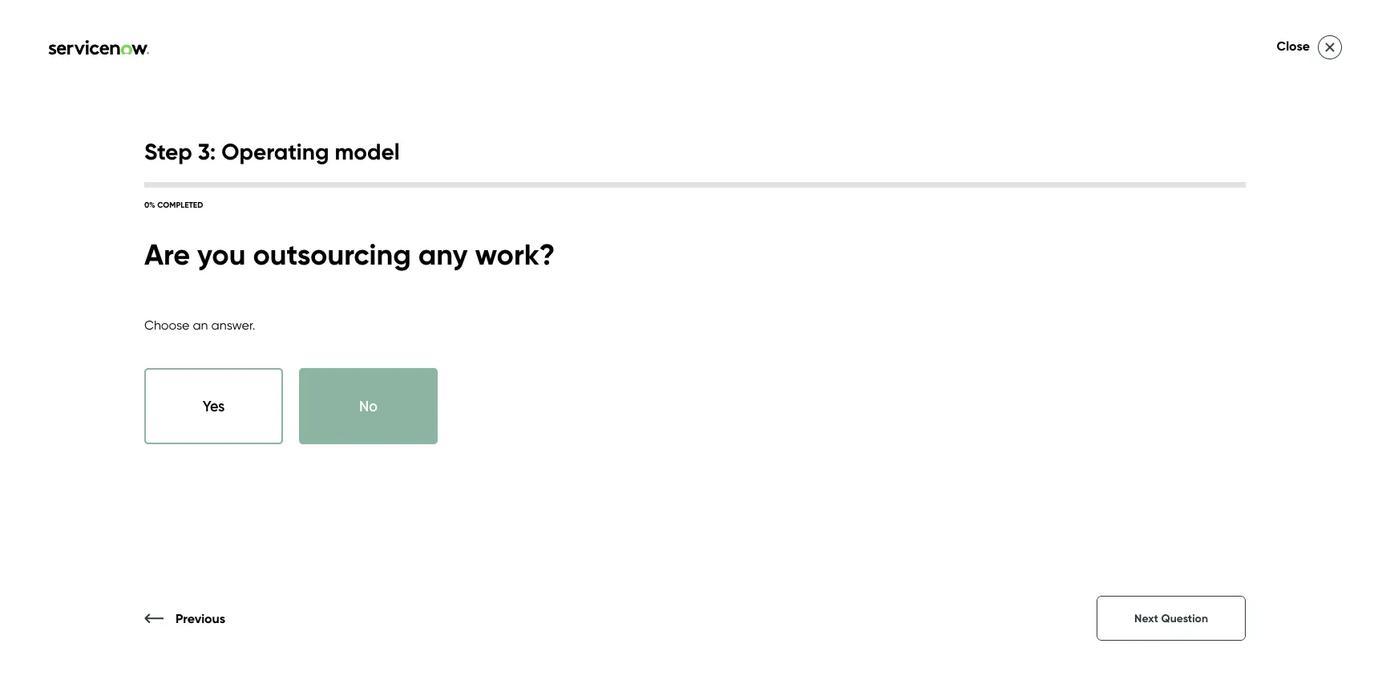 Task type: vqa. For each thing, say whether or not it's contained in the screenshot.
0%
yes



Task type: locate. For each thing, give the bounding box(es) containing it.
no
[[359, 397, 378, 415]]

step 3: operating model
[[144, 137, 400, 165]]

completed
[[157, 200, 203, 210]]

operating
[[222, 137, 329, 165]]

choose an answer.
[[144, 317, 255, 333]]

any
[[418, 236, 468, 272]]

next question
[[1135, 611, 1208, 625]]

previous
[[176, 610, 226, 626]]

are you outsourcing any work?
[[144, 236, 555, 272]]

you
[[197, 236, 246, 272]]

yes
[[203, 397, 225, 415]]

outsourcing
[[253, 236, 411, 272]]

answer.
[[211, 317, 255, 333]]

close
[[1277, 38, 1310, 54]]



Task type: describe. For each thing, give the bounding box(es) containing it.
an
[[193, 317, 208, 333]]

model
[[335, 137, 400, 165]]

next question link
[[1097, 596, 1246, 641]]

next
[[1135, 611, 1159, 625]]

3:
[[198, 137, 216, 165]]

are
[[144, 236, 190, 272]]

0% completed
[[144, 200, 203, 210]]

work?
[[475, 236, 555, 272]]

question
[[1162, 611, 1208, 625]]

0%
[[144, 200, 155, 210]]

step
[[144, 137, 192, 165]]

choose
[[144, 317, 190, 333]]



